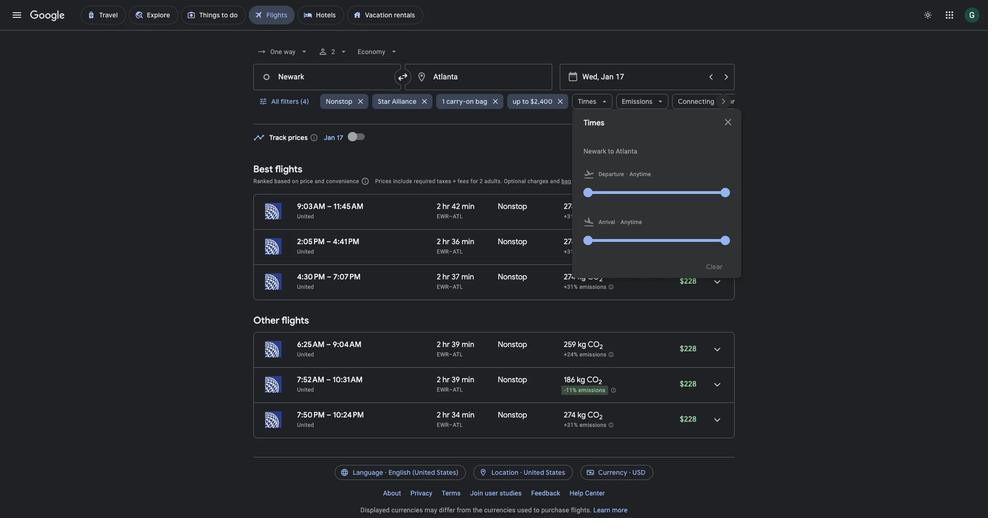 Task type: locate. For each thing, give the bounding box(es) containing it.
3 274 from the top
[[564, 273, 576, 282]]

1 vertical spatial anytime
[[621, 219, 642, 226]]

hr for 7:07 pm
[[443, 273, 450, 282]]

united down 7:52 am
[[297, 387, 314, 393]]

228 US dollars text field
[[680, 345, 697, 354]]

to left atlanta
[[608, 148, 614, 155]]

+31% down 11%
[[564, 422, 578, 429]]

kg down the 274 kg co 2 +31% emissions
[[578, 273, 586, 282]]

the
[[473, 507, 482, 514]]

274 kg co 2 down the 274 kg co 2 +31% emissions
[[564, 273, 603, 284]]

274 kg co 2
[[564, 273, 603, 284], [564, 411, 603, 422]]

2 total duration 2 hr 39 min. element from the top
[[437, 376, 498, 386]]

times down times popup button
[[584, 118, 605, 128]]

1 vertical spatial to
[[608, 148, 614, 155]]

currencies down the privacy link
[[391, 507, 423, 514]]

displayed currencies may differ from the currencies used to purchase flights. learn more
[[360, 507, 628, 514]]

2 ewr from the top
[[437, 249, 449, 255]]

united inside 4:30 pm – 7:07 pm united
[[297, 284, 314, 291]]

274 kg co +31% emissions
[[564, 202, 607, 220]]

Departure time: 7:50 PM. text field
[[297, 411, 325, 420]]

may inside main content
[[586, 178, 597, 185]]

assistance
[[645, 178, 673, 185]]

4 atl from the top
[[453, 352, 463, 358]]

2 $228 from the top
[[680, 277, 697, 286]]

states
[[546, 469, 565, 477]]

kg for 9:04 am
[[578, 340, 586, 350]]

4 +31% from the top
[[564, 422, 578, 429]]

leaves newark liberty international airport at 7:52 am on wednesday, january 17 and arrives at hartsfield-jackson atlanta international airport at 10:31 am on wednesday, january 17. element
[[297, 376, 363, 385]]

hr
[[443, 202, 450, 212], [443, 237, 450, 247], [443, 273, 450, 282], [443, 340, 450, 350], [443, 376, 450, 385], [443, 411, 450, 420]]

may
[[586, 178, 597, 185], [425, 507, 437, 514]]

kg for 10:31 am
[[577, 376, 585, 385]]

1 +31% from the top
[[564, 214, 578, 220]]

total duration 2 hr 39 min. element for 186
[[437, 376, 498, 386]]

1 vertical spatial 228 us dollars text field
[[680, 415, 697, 424]]

total duration 2 hr 39 min. element
[[437, 340, 498, 351], [437, 376, 498, 386]]

0 horizontal spatial may
[[425, 507, 437, 514]]

Departure time: 2:05 PM. text field
[[297, 237, 325, 247]]

on inside "popup button"
[[466, 97, 474, 106]]

+31%
[[564, 214, 578, 220], [564, 249, 578, 255], [564, 284, 578, 291], [564, 422, 578, 429]]

flights right other
[[281, 315, 309, 327]]

0 vertical spatial on
[[466, 97, 474, 106]]

0 vertical spatial 274 kg co 2
[[564, 273, 603, 284]]

nonstop
[[326, 97, 352, 106], [498, 202, 527, 212], [498, 237, 527, 247], [498, 273, 527, 282], [498, 340, 527, 350], [498, 376, 527, 385], [498, 411, 527, 420]]

states)
[[437, 469, 459, 477]]

times inside popup button
[[578, 97, 596, 106]]

39 for 9:04 am
[[452, 340, 460, 350]]

1 vertical spatial 39
[[452, 376, 460, 385]]

co down arrival
[[588, 237, 599, 247]]

2 inside 2 hr 42 min ewr – atl
[[437, 202, 441, 212]]

kg
[[578, 202, 586, 212], [578, 237, 586, 247], [578, 273, 586, 282], [578, 340, 586, 350], [577, 376, 585, 385], [578, 411, 586, 420]]

$228
[[680, 242, 697, 251], [680, 277, 697, 286], [680, 345, 697, 354], [680, 380, 697, 389], [680, 415, 697, 424]]

+31% inside the 274 kg co 2 +31% emissions
[[564, 249, 578, 255]]

carry-
[[446, 97, 466, 106]]

$228 for 4:41 pm
[[680, 242, 697, 251]]

on right 1
[[466, 97, 474, 106]]

none search field containing times
[[253, 40, 757, 278]]

united inside the 7:52 am – 10:31 am united
[[297, 387, 314, 393]]

1 vertical spatial 274 kg co 2
[[564, 411, 603, 422]]

17
[[337, 134, 343, 142]]

for
[[471, 178, 478, 185]]

274 kg co 2 down "-11% emissions" at the bottom of page
[[564, 411, 603, 422]]

5 $228 from the top
[[680, 415, 697, 424]]

passenger assistance button
[[615, 178, 673, 185]]

1 vertical spatial 228 us dollars text field
[[680, 380, 697, 389]]

on
[[466, 97, 474, 106], [292, 178, 299, 185]]

united for 2:05 pm
[[297, 249, 314, 255]]

co down the 274 kg co 2 +31% emissions
[[588, 273, 599, 282]]

0 vertical spatial anytime
[[630, 171, 651, 178]]

 image
[[626, 170, 628, 179]]

2 vertical spatial to
[[534, 507, 540, 514]]

change appearance image
[[917, 4, 939, 26]]

2 39 from the top
[[452, 376, 460, 385]]

united down 4:30 pm
[[297, 284, 314, 291]]

ewr inside 2 hr 36 min ewr – atl
[[437, 249, 449, 255]]

4 nonstop flight. element from the top
[[498, 340, 527, 351]]

5 nonstop flight. element from the top
[[498, 376, 527, 386]]

274 kg co 2 for 186
[[564, 411, 603, 422]]

9:03 am
[[297, 202, 325, 212]]

all filters (4)
[[271, 97, 309, 106]]

228 us dollars text field left flight details. leaves newark liberty international airport at 7:50 pm on wednesday, january 17 and arrives at hartsfield-jackson atlanta international airport at 10:24 pm on wednesday, january 17. image
[[680, 415, 697, 424]]

kg up "-11% emissions" at the bottom of page
[[577, 376, 585, 385]]

2 228 us dollars text field from the top
[[680, 380, 697, 389]]

1 vertical spatial bag
[[561, 178, 571, 185]]

times
[[578, 97, 596, 106], [584, 118, 605, 128]]

flight details. leaves newark liberty international airport at 4:30 pm on wednesday, january 17 and arrives at hartsfield-jackson atlanta international airport at 7:07 pm on wednesday, january 17. image
[[706, 271, 729, 293]]

1 39 from the top
[[452, 340, 460, 350]]

1 228 us dollars text field from the top
[[680, 277, 697, 286]]

5 ewr from the top
[[437, 387, 449, 393]]

star alliance button
[[372, 90, 433, 113]]

0 horizontal spatial bag
[[475, 97, 487, 106]]

co inside 186 kg co 2
[[587, 376, 599, 385]]

Arrival time: 10:24 PM. text field
[[333, 411, 364, 420]]

$228 for 10:24 pm
[[680, 415, 697, 424]]

united down 7:50 pm
[[297, 422, 314, 429]]

1 horizontal spatial currencies
[[484, 507, 516, 514]]

1 horizontal spatial to
[[534, 507, 540, 514]]

atl inside 2 hr 36 min ewr – atl
[[453, 249, 463, 255]]

currencies down the join user studies
[[484, 507, 516, 514]]

0 horizontal spatial on
[[292, 178, 299, 185]]

co for 10:24 pm
[[588, 411, 599, 420]]

-
[[564, 387, 566, 394]]

6 atl from the top
[[453, 422, 463, 429]]

1 vertical spatial on
[[292, 178, 299, 185]]

united for 9:03 am
[[297, 213, 314, 220]]

bag right carry-
[[475, 97, 487, 106]]

to
[[522, 97, 529, 106], [608, 148, 614, 155], [534, 507, 540, 514]]

newark
[[584, 148, 606, 155]]

feedback link
[[526, 486, 565, 501]]

6 ewr from the top
[[437, 422, 449, 429]]

emissions inside 274 kg co +31% emissions
[[580, 214, 607, 220]]

min for 11:45 am
[[462, 202, 475, 212]]

1 274 kg co 2 from the top
[[564, 273, 603, 284]]

ewr inside 2 hr 34 min ewr – atl
[[437, 422, 449, 429]]

34
[[452, 411, 460, 420]]

0 horizontal spatial currencies
[[391, 507, 423, 514]]

emissions up the 274 kg co 2 +31% emissions
[[580, 214, 607, 220]]

274 down the 274 kg co 2 +31% emissions
[[564, 273, 576, 282]]

Departure time: 6:25 AM. text field
[[297, 340, 325, 350]]

min inside 2 hr 36 min ewr – atl
[[462, 237, 474, 247]]

7:52 am – 10:31 am united
[[297, 376, 363, 393]]

1 2 hr 39 min ewr – atl from the top
[[437, 340, 474, 358]]

0 vertical spatial times
[[578, 97, 596, 106]]

1 228 us dollars text field from the top
[[680, 242, 697, 251]]

ewr for 4:41 pm
[[437, 249, 449, 255]]

2 button
[[314, 40, 352, 63]]

2 inside popup button
[[331, 48, 335, 55]]

1 horizontal spatial and
[[550, 178, 560, 185]]

5 hr from the top
[[443, 376, 450, 385]]

hr inside 2 hr 36 min ewr – atl
[[443, 237, 450, 247]]

1 vertical spatial times
[[584, 118, 605, 128]]

9:03 am – 11:45 am united
[[297, 202, 363, 220]]

united inside 9:03 am – 11:45 am united
[[297, 213, 314, 220]]

1 ewr from the top
[[437, 213, 449, 220]]

alliance
[[392, 97, 417, 106]]

2 +31% from the top
[[564, 249, 578, 255]]

to inside popup button
[[522, 97, 529, 106]]

nonstop flight. element
[[498, 202, 527, 213], [498, 237, 527, 248], [498, 273, 527, 283], [498, 340, 527, 351], [498, 376, 527, 386], [498, 411, 527, 422]]

min for 4:41 pm
[[462, 237, 474, 247]]

required
[[414, 178, 435, 185]]

 image inside search field
[[617, 218, 619, 227]]

find the best price region
[[253, 126, 735, 157]]

3 hr from the top
[[443, 273, 450, 282]]

united down 6:25 am
[[297, 352, 314, 358]]

filters
[[281, 97, 299, 106]]

ewr inside 2 hr 42 min ewr – atl
[[437, 213, 449, 220]]

11%
[[566, 387, 577, 394]]

3 +31% from the top
[[564, 284, 578, 291]]

4 hr from the top
[[443, 340, 450, 350]]

5 atl from the top
[[453, 387, 463, 393]]

228 US dollars text field
[[680, 277, 697, 286], [680, 415, 697, 424]]

ewr inside 2 hr 37 min ewr – atl
[[437, 284, 449, 291]]

274
[[564, 202, 576, 212], [564, 237, 576, 247], [564, 273, 576, 282], [564, 411, 576, 420]]

to for newark
[[608, 148, 614, 155]]

learn more about tracked prices image
[[310, 134, 318, 142]]

228 us dollars text field for 186
[[680, 380, 697, 389]]

close dialog image
[[723, 117, 734, 128]]

used
[[517, 507, 532, 514]]

1 vertical spatial may
[[425, 507, 437, 514]]

1 274 from the top
[[564, 202, 576, 212]]

nonstop flight. element for 11:45 am
[[498, 202, 527, 213]]

1
[[442, 97, 445, 106]]

2 atl from the top
[[453, 249, 463, 255]]

flight details. leaves newark liberty international airport at 7:52 am on wednesday, january 17 and arrives at hartsfield-jackson atlanta international airport at 10:31 am on wednesday, january 17. image
[[706, 374, 729, 396]]

259
[[564, 340, 576, 350]]

36
[[452, 237, 460, 247]]

nonstop for 4:41 pm
[[498, 237, 527, 247]]

None text field
[[253, 64, 401, 90]]

united down 9:03 am at left top
[[297, 213, 314, 220]]

6 hr from the top
[[443, 411, 450, 420]]

min inside 2 hr 42 min ewr – atl
[[462, 202, 475, 212]]

main content
[[253, 126, 735, 446]]

228 us dollars text field for 274
[[680, 242, 697, 251]]

0 horizontal spatial to
[[522, 97, 529, 106]]

2 hr 39 min ewr – atl for 9:04 am
[[437, 340, 474, 358]]

on inside main content
[[292, 178, 299, 185]]

228 US dollars text field
[[680, 242, 697, 251], [680, 380, 697, 389]]

0 vertical spatial flights
[[275, 164, 302, 175]]

4:41 pm
[[333, 237, 359, 247]]

228 us dollars text field left "flight details. leaves newark liberty international airport at 4:30 pm on wednesday, january 17 and arrives at hartsfield-jackson atlanta international airport at 7:07 pm on wednesday, january 17." image
[[680, 277, 697, 286]]

0 vertical spatial 39
[[452, 340, 460, 350]]

atl
[[453, 213, 463, 220], [453, 249, 463, 255], [453, 284, 463, 291], [453, 352, 463, 358], [453, 387, 463, 393], [453, 422, 463, 429]]

7:07 pm
[[333, 273, 361, 282]]

kg inside '259 kg co 2'
[[578, 340, 586, 350]]

to right used
[[534, 507, 540, 514]]

– inside 2 hr 37 min ewr – atl
[[449, 284, 453, 291]]

1 atl from the top
[[453, 213, 463, 220]]

39 for 10:31 am
[[452, 376, 460, 385]]

2 inside the 274 kg co 2 +31% emissions
[[599, 240, 603, 248]]

best
[[253, 164, 273, 175]]

min inside 2 hr 34 min ewr – atl
[[462, 411, 475, 420]]

2 hr 37 min ewr – atl
[[437, 273, 474, 291]]

3 nonstop flight. element from the top
[[498, 273, 527, 283]]

ewr for 10:24 pm
[[437, 422, 449, 429]]

hr inside 2 hr 42 min ewr – atl
[[443, 202, 450, 212]]

1 fees from the left
[[458, 178, 469, 185]]

 image
[[617, 218, 619, 227]]

11:45 am
[[334, 202, 363, 212]]

nonstop flight. element for 4:41 pm
[[498, 237, 527, 248]]

$228 for 9:04 am
[[680, 345, 697, 354]]

2 nonstop flight. element from the top
[[498, 237, 527, 248]]

Departure time: 4:30 PM. text field
[[297, 273, 325, 282]]

42
[[452, 202, 460, 212]]

hr for 11:45 am
[[443, 202, 450, 212]]

atlanta
[[616, 148, 637, 155]]

0 vertical spatial +31% emissions
[[564, 284, 607, 291]]

4 ewr from the top
[[437, 352, 449, 358]]

privacy
[[411, 490, 432, 497]]

times right $2,400
[[578, 97, 596, 106]]

kg for 10:24 pm
[[578, 411, 586, 420]]

flights for best flights
[[275, 164, 302, 175]]

flights up based
[[275, 164, 302, 175]]

up
[[513, 97, 521, 106]]

2 274 from the top
[[564, 237, 576, 247]]

united inside 2:05 pm – 4:41 pm united
[[297, 249, 314, 255]]

3 $228 from the top
[[680, 345, 697, 354]]

min for 9:04 am
[[462, 340, 474, 350]]

newark to atlanta
[[584, 148, 637, 155]]

274 down 274 kg co +31% emissions
[[564, 237, 576, 247]]

0 horizontal spatial fees
[[458, 178, 469, 185]]

nonstop button
[[320, 90, 368, 113]]

may left the 'apply.'
[[586, 178, 597, 185]]

+
[[453, 178, 456, 185]]

1 vertical spatial +31% emissions
[[564, 422, 607, 429]]

6:25 am – 9:04 am united
[[297, 340, 361, 358]]

+31% down 274 kg co +31% emissions
[[564, 249, 578, 255]]

anytime right arrival
[[621, 219, 642, 226]]

4 274 from the top
[[564, 411, 576, 420]]

united inside 6:25 am – 9:04 am united
[[297, 352, 314, 358]]

kg down 274 kg co +31% emissions
[[578, 237, 586, 247]]

ranked based on price and convenience
[[253, 178, 359, 185]]

jan 17
[[324, 134, 343, 142]]

united inside '7:50 pm – 10:24 pm united'
[[297, 422, 314, 429]]

1 $228 from the top
[[680, 242, 697, 251]]

co up the +24% emissions
[[588, 340, 600, 350]]

– inside 2 hr 34 min ewr – atl
[[449, 422, 453, 429]]

based
[[274, 178, 290, 185]]

emissions down arrival
[[580, 249, 607, 255]]

may left the differ
[[425, 507, 437, 514]]

ranked
[[253, 178, 273, 185]]

atl for 10:24 pm
[[453, 422, 463, 429]]

0 vertical spatial total duration 2 hr 39 min. element
[[437, 340, 498, 351]]

emissions down 186 kg co 2
[[578, 387, 605, 394]]

on left price on the left
[[292, 178, 299, 185]]

1 hr from the top
[[443, 202, 450, 212]]

atl inside 2 hr 34 min ewr – atl
[[453, 422, 463, 429]]

2 inside 2 hr 37 min ewr – atl
[[437, 273, 441, 282]]

0 vertical spatial 228 us dollars text field
[[680, 242, 697, 251]]

united for 6:25 am
[[297, 352, 314, 358]]

Arrival time: 11:45 AM. text field
[[334, 202, 363, 212]]

None search field
[[253, 40, 757, 278]]

flight details. leaves newark liberty international airport at 6:25 am on wednesday, january 17 and arrives at hartsfield-jackson atlanta international airport at 9:04 am on wednesday, january 17. image
[[706, 338, 729, 361]]

and right charges
[[550, 178, 560, 185]]

1 horizontal spatial on
[[466, 97, 474, 106]]

nonstop for 10:31 am
[[498, 376, 527, 385]]

nonstop flight. element for 10:24 pm
[[498, 411, 527, 422]]

1 +31% emissions from the top
[[564, 284, 607, 291]]

+24%
[[564, 352, 578, 358]]

2 2 hr 39 min ewr – atl from the top
[[437, 376, 474, 393]]

emissions
[[580, 214, 607, 220], [580, 249, 607, 255], [580, 284, 607, 291], [580, 352, 607, 358], [578, 387, 605, 394], [580, 422, 607, 429]]

bag right charges
[[561, 178, 571, 185]]

259 kg co 2
[[564, 340, 603, 351]]

co inside '259 kg co 2'
[[588, 340, 600, 350]]

all
[[271, 97, 279, 106]]

kg inside 186 kg co 2
[[577, 376, 585, 385]]

0 vertical spatial to
[[522, 97, 529, 106]]

ewr for 7:07 pm
[[437, 284, 449, 291]]

3 atl from the top
[[453, 284, 463, 291]]

privacy link
[[406, 486, 437, 501]]

bag
[[475, 97, 487, 106], [561, 178, 571, 185]]

kg down "-11% emissions" at the bottom of page
[[578, 411, 586, 420]]

$2,400
[[530, 97, 553, 106]]

leaves newark liberty international airport at 4:30 pm on wednesday, january 17 and arrives at hartsfield-jackson atlanta international airport at 7:07 pm on wednesday, january 17. element
[[297, 273, 361, 282]]

co up "-11% emissions" at the bottom of page
[[587, 376, 599, 385]]

1 nonstop flight. element from the top
[[498, 202, 527, 213]]

min inside 2 hr 37 min ewr – atl
[[461, 273, 474, 282]]

2 +31% emissions from the top
[[564, 422, 607, 429]]

co up arrival
[[588, 202, 599, 212]]

fees right +
[[458, 178, 469, 185]]

2 currencies from the left
[[484, 507, 516, 514]]

join user studies link
[[465, 486, 526, 501]]

2 hr 39 min ewr – atl
[[437, 340, 474, 358], [437, 376, 474, 393]]

+31% emissions down the 274 kg co 2 +31% emissions
[[564, 284, 607, 291]]

6 nonstop flight. element from the top
[[498, 411, 527, 422]]

– inside '7:50 pm – 10:24 pm united'
[[327, 411, 331, 420]]

kg down bag fees button
[[578, 202, 586, 212]]

0 vertical spatial may
[[586, 178, 597, 185]]

2 274 kg co 2 from the top
[[564, 411, 603, 422]]

1 horizontal spatial may
[[586, 178, 597, 185]]

atl for 4:41 pm
[[453, 249, 463, 255]]

4 $228 from the top
[[680, 380, 697, 389]]

1 vertical spatial flights
[[281, 315, 309, 327]]

nonstop flight. element for 9:04 am
[[498, 340, 527, 351]]

Arrival time: 9:04 AM. text field
[[333, 340, 361, 350]]

6:25 am
[[297, 340, 325, 350]]

1 horizontal spatial fees
[[573, 178, 584, 185]]

none text field inside search field
[[405, 64, 552, 90]]

2 hr from the top
[[443, 237, 450, 247]]

1 horizontal spatial bag
[[561, 178, 571, 185]]

186 kg co 2
[[564, 376, 602, 387]]

7:52 am
[[297, 376, 324, 385]]

united down 2:05 pm text box on the top of page
[[297, 249, 314, 255]]

co
[[588, 202, 599, 212], [588, 237, 599, 247], [588, 273, 599, 282], [588, 340, 600, 350], [587, 376, 599, 385], [588, 411, 599, 420]]

anytime
[[630, 171, 651, 178], [621, 219, 642, 226]]

to right up
[[522, 97, 529, 106]]

atl inside 2 hr 42 min ewr – atl
[[453, 213, 463, 220]]

274 kg co 2 for 274
[[564, 273, 603, 284]]

apply.
[[598, 178, 614, 185]]

leaves newark liberty international airport at 6:25 am on wednesday, january 17 and arrives at hartsfield-jackson atlanta international airport at 9:04 am on wednesday, january 17. element
[[297, 340, 361, 350]]

274 down 11%
[[564, 411, 576, 420]]

atl inside 2 hr 37 min ewr – atl
[[453, 284, 463, 291]]

atl for 7:07 pm
[[453, 284, 463, 291]]

1 vertical spatial total duration 2 hr 39 min. element
[[437, 376, 498, 386]]

274 down bag fees button
[[564, 202, 576, 212]]

hr for 10:31 am
[[443, 376, 450, 385]]

united
[[297, 213, 314, 220], [297, 249, 314, 255], [297, 284, 314, 291], [297, 352, 314, 358], [297, 387, 314, 393], [297, 422, 314, 429], [524, 469, 544, 477]]

3 ewr from the top
[[437, 284, 449, 291]]

connecting airports
[[678, 97, 741, 106]]

0 vertical spatial 2 hr 39 min ewr – atl
[[437, 340, 474, 358]]

swap origin and destination. image
[[397, 71, 409, 83]]

co down "-11% emissions" at the bottom of page
[[588, 411, 599, 420]]

1 total duration 2 hr 39 min. element from the top
[[437, 340, 498, 351]]

anytime up passenger assistance button
[[630, 171, 651, 178]]

Arrival time: 10:31 AM. text field
[[333, 376, 363, 385]]

0 vertical spatial bag
[[475, 97, 487, 106]]

fees left the 'apply.'
[[573, 178, 584, 185]]

2 horizontal spatial to
[[608, 148, 614, 155]]

emissions button
[[616, 90, 669, 113]]

kg up the +24% emissions
[[578, 340, 586, 350]]

2 228 us dollars text field from the top
[[680, 415, 697, 424]]

hr inside 2 hr 34 min ewr – atl
[[443, 411, 450, 420]]

+31% up the 274 kg co 2 +31% emissions
[[564, 214, 578, 220]]

2 fees from the left
[[573, 178, 584, 185]]

0 horizontal spatial and
[[315, 178, 325, 185]]

None field
[[253, 43, 313, 60], [354, 43, 402, 60], [253, 43, 313, 60], [354, 43, 402, 60]]

+31% down the 274 kg co 2 +31% emissions
[[564, 284, 578, 291]]

+31% emissions down "-11% emissions" at the bottom of page
[[564, 422, 607, 429]]

united for 7:50 pm
[[297, 422, 314, 429]]

and right price on the left
[[315, 178, 325, 185]]

flights for other flights
[[281, 315, 309, 327]]

1 vertical spatial 2 hr 39 min ewr – atl
[[437, 376, 474, 393]]

0 vertical spatial 228 us dollars text field
[[680, 277, 697, 286]]

min for 10:24 pm
[[462, 411, 475, 420]]

None text field
[[405, 64, 552, 90]]

hr inside 2 hr 37 min ewr – atl
[[443, 273, 450, 282]]



Task type: vqa. For each thing, say whether or not it's contained in the screenshot.
the charges
yes



Task type: describe. For each thing, give the bounding box(es) containing it.
co for 9:04 am
[[588, 340, 600, 350]]

language
[[353, 469, 383, 477]]

learn more link
[[593, 507, 628, 514]]

kg inside the 274 kg co 2 +31% emissions
[[578, 237, 586, 247]]

track prices
[[269, 134, 308, 142]]

co for 10:31 am
[[587, 376, 599, 385]]

ewr for 9:04 am
[[437, 352, 449, 358]]

purchase
[[541, 507, 569, 514]]

228 us dollars text field for 186
[[680, 415, 697, 424]]

emissions down '259 kg co 2'
[[580, 352, 607, 358]]

nonstop for 11:45 am
[[498, 202, 527, 212]]

from
[[457, 507, 471, 514]]

adults.
[[484, 178, 502, 185]]

emissions inside the 274 kg co 2 +31% emissions
[[580, 249, 607, 255]]

passenger
[[615, 178, 643, 185]]

nonstop flight. element for 10:31 am
[[498, 376, 527, 386]]

(4)
[[300, 97, 309, 106]]

– inside 4:30 pm – 7:07 pm united
[[327, 273, 332, 282]]

taxes
[[437, 178, 451, 185]]

on for carry-
[[466, 97, 474, 106]]

best flights
[[253, 164, 302, 175]]

$228 for 7:07 pm
[[680, 277, 697, 286]]

co for 7:07 pm
[[588, 273, 599, 282]]

next image
[[712, 90, 735, 113]]

user
[[485, 490, 498, 497]]

total duration 2 hr 39 min. element for 259
[[437, 340, 498, 351]]

Departure text field
[[582, 64, 703, 90]]

nonstop for 10:24 pm
[[498, 411, 527, 420]]

star
[[378, 97, 390, 106]]

arrival
[[599, 219, 615, 226]]

emissions down the 274 kg co 2 +31% emissions
[[580, 284, 607, 291]]

up to $2,400
[[513, 97, 553, 106]]

Arrival time: 7:07 PM. text field
[[333, 273, 361, 282]]

leaves newark liberty international airport at 7:50 pm on wednesday, january 17 and arrives at hartsfield-jackson atlanta international airport at 10:24 pm on wednesday, january 17. element
[[297, 411, 364, 420]]

price
[[300, 178, 313, 185]]

total duration 2 hr 34 min. element
[[437, 411, 498, 422]]

times button
[[572, 90, 612, 113]]

anytime for departure
[[630, 171, 651, 178]]

total duration 2 hr 42 min. element
[[437, 202, 498, 213]]

none text field inside search field
[[253, 64, 401, 90]]

bag inside 1 carry-on bag "popup button"
[[475, 97, 487, 106]]

186
[[564, 376, 575, 385]]

274 inside 274 kg co +31% emissions
[[564, 202, 576, 212]]

nonstop inside popup button
[[326, 97, 352, 106]]

2 inside '259 kg co 2'
[[600, 343, 603, 351]]

Departure time: 7:52 AM. text field
[[297, 376, 324, 385]]

studies
[[500, 490, 522, 497]]

anytime for arrival
[[621, 219, 642, 226]]

$228 for 10:31 am
[[680, 380, 697, 389]]

– inside 2 hr 42 min ewr – atl
[[449, 213, 453, 220]]

-11% emissions
[[564, 387, 605, 394]]

terms link
[[437, 486, 465, 501]]

convenience
[[326, 178, 359, 185]]

(united
[[412, 469, 435, 477]]

help center link
[[565, 486, 610, 501]]

– inside 2:05 pm – 4:41 pm united
[[327, 237, 331, 247]]

differ
[[439, 507, 455, 514]]

7:50 pm – 10:24 pm united
[[297, 411, 364, 429]]

9:04 am
[[333, 340, 361, 350]]

about
[[383, 490, 401, 497]]

jan
[[324, 134, 335, 142]]

learn
[[593, 507, 610, 514]]

include
[[393, 178, 412, 185]]

other flights
[[253, 315, 309, 327]]

+24% emissions
[[564, 352, 607, 358]]

2:05 pm – 4:41 pm united
[[297, 237, 359, 255]]

min for 10:31 am
[[462, 376, 474, 385]]

ewr for 10:31 am
[[437, 387, 449, 393]]

center
[[585, 490, 605, 497]]

up to $2,400 button
[[507, 90, 569, 113]]

about link
[[378, 486, 406, 501]]

leaves newark liberty international airport at 2:05 pm on wednesday, january 17 and arrives at hartsfield-jackson atlanta international airport at 4:41 pm on wednesday, january 17. element
[[297, 237, 359, 247]]

– inside 6:25 am – 9:04 am united
[[326, 340, 331, 350]]

– inside 9:03 am – 11:45 am united
[[327, 202, 332, 212]]

main content containing best flights
[[253, 126, 735, 446]]

kg for 7:07 pm
[[578, 273, 586, 282]]

prices include required taxes + fees for 2 adults. optional charges and bag fees may apply. passenger assistance
[[375, 178, 673, 185]]

Arrival time: 4:41 PM. text field
[[333, 237, 359, 247]]

prices
[[288, 134, 308, 142]]

co inside 274 kg co +31% emissions
[[588, 202, 599, 212]]

2 inside 186 kg co 2
[[599, 379, 602, 387]]

10:31 am
[[333, 376, 363, 385]]

2 and from the left
[[550, 178, 560, 185]]

2 hr 39 min ewr – atl for 10:31 am
[[437, 376, 474, 393]]

star alliance
[[378, 97, 417, 106]]

learn more about ranking image
[[361, 177, 369, 186]]

2 inside 2 hr 34 min ewr – atl
[[437, 411, 441, 420]]

total duration 2 hr 37 min. element
[[437, 273, 498, 283]]

bag fees button
[[561, 178, 584, 185]]

+31% emissions for 274
[[564, 284, 607, 291]]

english (united states)
[[388, 469, 459, 477]]

flights.
[[571, 507, 592, 514]]

1 carry-on bag button
[[436, 90, 503, 113]]

274 inside the 274 kg co 2 +31% emissions
[[564, 237, 576, 247]]

emissions down "-11% emissions" at the bottom of page
[[580, 422, 607, 429]]

hr for 4:41 pm
[[443, 237, 450, 247]]

usd
[[633, 469, 646, 477]]

feedback
[[531, 490, 560, 497]]

to for up
[[522, 97, 529, 106]]

united for 4:30 pm
[[297, 284, 314, 291]]

terms
[[442, 490, 461, 497]]

english
[[388, 469, 411, 477]]

join
[[470, 490, 483, 497]]

10:24 pm
[[333, 411, 364, 420]]

united states
[[524, 469, 565, 477]]

united left 'states' at bottom right
[[524, 469, 544, 477]]

prices
[[375, 178, 392, 185]]

min for 7:07 pm
[[461, 273, 474, 282]]

hr for 9:04 am
[[443, 340, 450, 350]]

displayed
[[360, 507, 390, 514]]

atl for 9:04 am
[[453, 352, 463, 358]]

other
[[253, 315, 279, 327]]

united for 7:52 am
[[297, 387, 314, 393]]

2:05 pm
[[297, 237, 325, 247]]

help center
[[570, 490, 605, 497]]

– inside the 7:52 am – 10:31 am united
[[326, 376, 331, 385]]

2 hr 36 min ewr – atl
[[437, 237, 474, 255]]

currency
[[598, 469, 627, 477]]

1 and from the left
[[315, 178, 325, 185]]

2 hr 34 min ewr – atl
[[437, 411, 475, 429]]

join user studies
[[470, 490, 522, 497]]

connecting airports button
[[672, 90, 757, 113]]

1 currencies from the left
[[391, 507, 423, 514]]

ewr for 11:45 am
[[437, 213, 449, 220]]

main menu image
[[11, 9, 23, 21]]

4:30 pm – 7:07 pm united
[[297, 273, 361, 291]]

emissions
[[622, 97, 653, 106]]

loading results progress bar
[[0, 30, 988, 32]]

– inside 2 hr 36 min ewr – atl
[[449, 249, 453, 255]]

co inside the 274 kg co 2 +31% emissions
[[588, 237, 599, 247]]

flight details. leaves newark liberty international airport at 7:50 pm on wednesday, january 17 and arrives at hartsfield-jackson atlanta international airport at 10:24 pm on wednesday, january 17. image
[[706, 409, 729, 432]]

optional
[[504, 178, 526, 185]]

atl for 11:45 am
[[453, 213, 463, 220]]

2 inside 2 hr 36 min ewr – atl
[[437, 237, 441, 247]]

+31% emissions for 186
[[564, 422, 607, 429]]

nonstop for 9:04 am
[[498, 340, 527, 350]]

nonstop for 7:07 pm
[[498, 273, 527, 282]]

more
[[612, 507, 628, 514]]

on for based
[[292, 178, 299, 185]]

total duration 2 hr 36 min. element
[[437, 237, 498, 248]]

228 us dollars text field for 274
[[680, 277, 697, 286]]

leaves newark liberty international airport at 9:03 am on wednesday, january 17 and arrives at hartsfield-jackson atlanta international airport at 11:45 am on wednesday, january 17. element
[[297, 202, 363, 212]]

+31% inside 274 kg co +31% emissions
[[564, 214, 578, 220]]

atl for 10:31 am
[[453, 387, 463, 393]]

nonstop flight. element for 7:07 pm
[[498, 273, 527, 283]]

track
[[269, 134, 287, 142]]

kg inside 274 kg co +31% emissions
[[578, 202, 586, 212]]

hr for 10:24 pm
[[443, 411, 450, 420]]

Departure time: 9:03 AM. text field
[[297, 202, 325, 212]]



